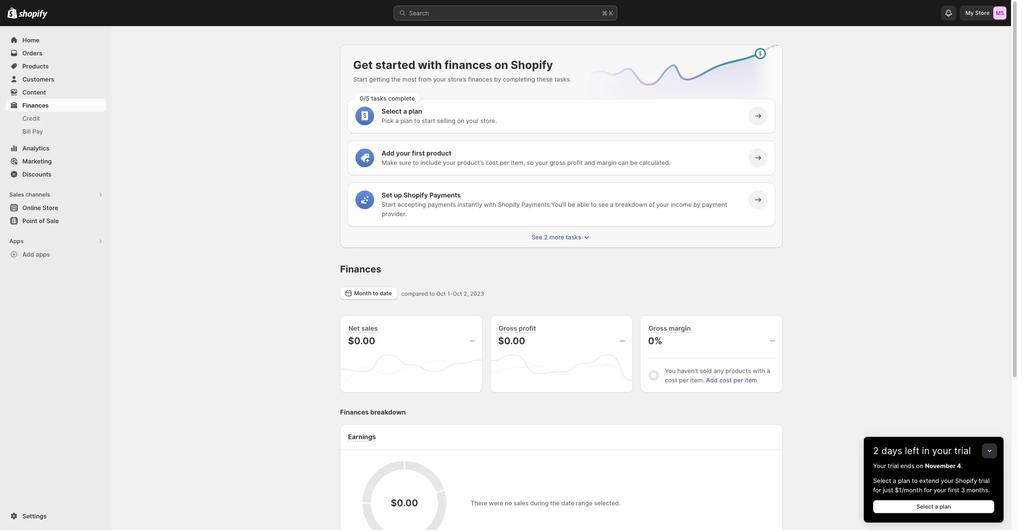Task type: describe. For each thing, give the bounding box(es) containing it.
earnings
[[348, 433, 376, 441]]

payments
[[428, 201, 456, 208]]

analytics link
[[6, 142, 106, 155]]

a inside "set up shopify payments start accepting payments instantly with shopify payments.you'll be able to see a breakdown of your income by payment provider."
[[610, 201, 614, 208]]

get
[[353, 58, 373, 72]]

product
[[427, 149, 452, 157]]

to inside dropdown button
[[373, 290, 378, 297]]

plan for select a plan pick a plan to start selling on your store.
[[409, 107, 422, 115]]

cost inside you haven't sold any products with a cost per item.
[[665, 377, 678, 384]]

see 2 more tasks button
[[348, 231, 776, 244]]

shopify inside get started with finances on shopify start getting the most from your store's finances by completing these tasks.
[[511, 58, 553, 72]]

days
[[882, 446, 903, 457]]

plan for select a plan
[[940, 503, 951, 510]]

on inside get started with finances on shopify start getting the most from your store's finances by completing these tasks.
[[495, 58, 508, 72]]

add for cost
[[706, 377, 718, 384]]

payments.you'll
[[522, 201, 566, 208]]

pay
[[32, 128, 43, 135]]

store for my store
[[976, 9, 990, 16]]

finances breakdown
[[340, 408, 406, 416]]

sales
[[9, 191, 24, 198]]

credit
[[22, 115, 40, 122]]

up
[[394, 191, 402, 199]]

there
[[471, 500, 488, 507]]

2 days left in your trial element
[[864, 461, 1004, 523]]

see 2 more tasks
[[532, 234, 581, 241]]

gross
[[550, 159, 566, 166]]

online
[[22, 204, 41, 212]]

gross for $0.00
[[499, 324, 517, 332]]

gross profit button
[[496, 323, 539, 334]]

net sales button
[[346, 323, 380, 334]]

pick
[[382, 117, 394, 124]]

november
[[925, 462, 956, 470]]

trial inside dropdown button
[[955, 446, 971, 457]]

2 days left in your trial
[[873, 446, 971, 457]]

most
[[402, 76, 417, 83]]

products
[[22, 62, 49, 70]]

marketing link
[[6, 155, 106, 168]]

gross for 0%
[[649, 324, 667, 332]]

to inside 'select a plan to extend your shopify trial for just $1/month for your first 3 months.'
[[912, 477, 918, 485]]

per inside the add your first product make sure to include your product's cost per item, so your gross profit and margin can be calculated.
[[500, 159, 509, 166]]

1 for from the left
[[873, 487, 881, 494]]

online store link
[[6, 201, 106, 214]]

a right pick
[[395, 117, 399, 124]]

breakdown inside "set up shopify payments start accepting payments instantly with shopify payments.you'll be able to see a breakdown of your income by payment provider."
[[615, 201, 647, 208]]

$0.00 for gross
[[498, 336, 525, 347]]

shopify left payments.you'll
[[498, 201, 520, 208]]

bill pay link
[[6, 125, 106, 138]]

sale
[[46, 217, 59, 225]]

cost inside the add your first product make sure to include your product's cost per item, so your gross profit and margin can be calculated.
[[486, 159, 498, 166]]

your down product
[[443, 159, 456, 166]]

sales channels
[[9, 191, 50, 198]]

bill
[[22, 128, 31, 135]]

with inside you haven't sold any products with a cost per item.
[[753, 367, 765, 375]]

see
[[598, 201, 609, 208]]

gross margin
[[649, 324, 691, 332]]

1-
[[448, 290, 453, 297]]

select a plan image
[[360, 111, 370, 121]]

be inside the add your first product make sure to include your product's cost per item, so your gross profit and margin can be calculated.
[[630, 159, 638, 166]]

haven't
[[678, 367, 698, 375]]

item
[[745, 377, 757, 384]]

see
[[532, 234, 543, 241]]

apps
[[36, 251, 50, 258]]

by inside get started with finances on shopify start getting the most from your store's finances by completing these tasks.
[[494, 76, 501, 83]]

point of sale button
[[0, 214, 112, 227]]

to inside select a plan pick a plan to start selling on your store.
[[414, 117, 420, 124]]

no change image for net sales
[[470, 337, 475, 345]]

to right compared
[[430, 290, 435, 297]]

select a plan link
[[873, 501, 995, 514]]

⌘ k
[[602, 9, 613, 17]]

net sales
[[349, 324, 378, 332]]

point of sale
[[22, 217, 59, 225]]

2 for from the left
[[924, 487, 932, 494]]

item.
[[690, 377, 705, 384]]

your inside "set up shopify payments start accepting payments instantly with shopify payments.you'll be able to see a breakdown of your income by payment provider."
[[657, 201, 669, 208]]

extend
[[920, 477, 939, 485]]

so
[[527, 159, 534, 166]]

start inside "set up shopify payments start accepting payments instantly with shopify payments.you'll be able to see a breakdown of your income by payment provider."
[[382, 201, 396, 208]]

accepting
[[398, 201, 426, 208]]

your down extend
[[934, 487, 947, 494]]

tasks inside see 2 more tasks button
[[566, 234, 581, 241]]

content link
[[6, 86, 106, 99]]

set up shopify payments image
[[360, 195, 370, 205]]

range
[[576, 500, 593, 507]]

select for select a plan pick a plan to start selling on your store.
[[382, 107, 402, 115]]

select a plan pick a plan to start selling on your store.
[[382, 107, 497, 124]]

you
[[665, 367, 676, 375]]

on inside the '2 days left in your trial' element
[[916, 462, 924, 470]]

home link
[[6, 34, 106, 47]]

sure
[[399, 159, 411, 166]]

instantly
[[458, 201, 482, 208]]

able
[[577, 201, 589, 208]]

and
[[585, 159, 595, 166]]

channels
[[25, 191, 50, 198]]

on inside select a plan pick a plan to start selling on your store.
[[457, 117, 464, 124]]

selling
[[437, 117, 456, 124]]

with inside "set up shopify payments start accepting payments instantly with shopify payments.you'll be able to see a breakdown of your income by payment provider."
[[484, 201, 496, 208]]

0 vertical spatial finances
[[445, 58, 492, 72]]

started
[[375, 58, 415, 72]]

shopify image
[[19, 10, 48, 19]]

completing
[[503, 76, 535, 83]]

1 vertical spatial finances
[[340, 264, 382, 275]]

select for select a plan to extend your shopify trial for just $1/month for your first 3 months.
[[873, 477, 892, 485]]

my store image
[[994, 7, 1007, 20]]

search
[[409, 9, 429, 17]]

store.
[[481, 117, 497, 124]]

these
[[537, 76, 553, 83]]

shopify up accepting
[[404, 191, 428, 199]]

a inside the select a plan link
[[935, 503, 938, 510]]

profit inside "dropdown button"
[[519, 324, 536, 332]]

1 vertical spatial trial
[[888, 462, 899, 470]]

your inside select a plan pick a plan to start selling on your store.
[[466, 117, 479, 124]]

add your first product make sure to include your product's cost per item, so your gross profit and margin can be calculated.
[[382, 149, 671, 166]]

during
[[530, 500, 549, 507]]

customers link
[[6, 73, 106, 86]]

marketing
[[22, 158, 52, 165]]

0 vertical spatial tasks
[[371, 95, 387, 102]]

margin inside dropdown button
[[669, 324, 691, 332]]

point of sale link
[[6, 214, 106, 227]]

the inside get started with finances on shopify start getting the most from your store's finances by completing these tasks.
[[391, 76, 401, 83]]

no change image for gross profit
[[620, 337, 625, 345]]

store for online store
[[43, 204, 58, 212]]

1 vertical spatial the
[[550, 500, 560, 507]]

settings link
[[6, 510, 106, 523]]

month to date button
[[340, 287, 398, 300]]

my
[[966, 9, 974, 16]]

payments
[[430, 191, 461, 199]]

month
[[354, 290, 372, 297]]

2,
[[464, 290, 469, 297]]

add apps button
[[6, 248, 106, 261]]

2023
[[470, 290, 484, 297]]

1 vertical spatial finances
[[468, 76, 493, 83]]

your inside get started with finances on shopify start getting the most from your store's finances by completing these tasks.
[[433, 76, 446, 83]]



Task type: vqa. For each thing, say whether or not it's contained in the screenshot.


Task type: locate. For each thing, give the bounding box(es) containing it.
finances right store's
[[468, 76, 493, 83]]

finances
[[22, 102, 49, 109], [340, 264, 382, 275], [340, 408, 369, 416]]

per inside you haven't sold any products with a cost per item.
[[679, 377, 689, 384]]

0 horizontal spatial be
[[568, 201, 575, 208]]

3 no change image from the left
[[770, 337, 775, 345]]

0 vertical spatial date
[[380, 290, 392, 297]]

with up from
[[418, 58, 442, 72]]

compared
[[401, 290, 428, 297]]

include
[[421, 159, 441, 166]]

orders
[[22, 49, 42, 57]]

be right 'can'
[[630, 159, 638, 166]]

trial right your
[[888, 462, 899, 470]]

0 vertical spatial 2
[[544, 234, 548, 241]]

plan inside 'select a plan to extend your shopify trial for just $1/month for your first 3 months.'
[[898, 477, 910, 485]]

breakdown right see
[[615, 201, 647, 208]]

0 vertical spatial first
[[412, 149, 425, 157]]

2 horizontal spatial cost
[[720, 377, 732, 384]]

0 horizontal spatial with
[[418, 58, 442, 72]]

your left store.
[[466, 117, 479, 124]]

home
[[22, 36, 40, 44]]

on up completing
[[495, 58, 508, 72]]

1 vertical spatial be
[[568, 201, 575, 208]]

on right selling
[[457, 117, 464, 124]]

store inside button
[[43, 204, 58, 212]]

2 horizontal spatial on
[[916, 462, 924, 470]]

a inside you haven't sold any products with a cost per item.
[[767, 367, 770, 375]]

a right see
[[610, 201, 614, 208]]

point
[[22, 217, 37, 225]]

1 horizontal spatial sales
[[514, 500, 529, 507]]

0 vertical spatial finances
[[22, 102, 49, 109]]

oct left 1-
[[437, 290, 446, 297]]

2 horizontal spatial $0.00
[[498, 336, 525, 347]]

the left most
[[391, 76, 401, 83]]

sales right net
[[361, 324, 378, 332]]

per down haven't
[[679, 377, 689, 384]]

0 vertical spatial select
[[382, 107, 402, 115]]

tasks right more
[[566, 234, 581, 241]]

1 horizontal spatial for
[[924, 487, 932, 494]]

1 vertical spatial sales
[[514, 500, 529, 507]]

1 horizontal spatial trial
[[955, 446, 971, 457]]

a inside 'select a plan to extend your shopify trial for just $1/month for your first 3 months.'
[[893, 477, 897, 485]]

were
[[489, 500, 503, 507]]

0 horizontal spatial no change image
[[470, 337, 475, 345]]

gross inside dropdown button
[[649, 324, 667, 332]]

1 vertical spatial tasks
[[566, 234, 581, 241]]

0 horizontal spatial tasks
[[371, 95, 387, 102]]

2 gross from the left
[[649, 324, 667, 332]]

trial up .
[[955, 446, 971, 457]]

1 horizontal spatial add
[[382, 149, 395, 157]]

to inside the add your first product make sure to include your product's cost per item, so your gross profit and margin can be calculated.
[[413, 159, 419, 166]]

finances up month
[[340, 264, 382, 275]]

1 horizontal spatial by
[[694, 201, 701, 208]]

0 vertical spatial be
[[630, 159, 638, 166]]

discounts link
[[6, 168, 106, 181]]

your left income
[[657, 201, 669, 208]]

0/5 tasks complete
[[360, 95, 415, 102]]

0 horizontal spatial first
[[412, 149, 425, 157]]

0 horizontal spatial cost
[[486, 159, 498, 166]]

left
[[905, 446, 920, 457]]

1 gross from the left
[[499, 324, 517, 332]]

1 vertical spatial 2
[[873, 446, 879, 457]]

1 horizontal spatial start
[[382, 201, 396, 208]]

of left income
[[649, 201, 655, 208]]

0 horizontal spatial of
[[39, 217, 45, 225]]

sold
[[700, 367, 712, 375]]

1 horizontal spatial be
[[630, 159, 638, 166]]

store up sale
[[43, 204, 58, 212]]

1 vertical spatial select
[[873, 477, 892, 485]]

2 horizontal spatial add
[[706, 377, 718, 384]]

0 horizontal spatial 2
[[544, 234, 548, 241]]

1 horizontal spatial $0.00
[[391, 498, 418, 509]]

be
[[630, 159, 638, 166], [568, 201, 575, 208]]

0 horizontal spatial date
[[380, 290, 392, 297]]

0 vertical spatial trial
[[955, 446, 971, 457]]

no
[[505, 500, 512, 507]]

by right income
[[694, 201, 701, 208]]

2 inside dropdown button
[[873, 446, 879, 457]]

0 vertical spatial with
[[418, 58, 442, 72]]

2 horizontal spatial no change image
[[770, 337, 775, 345]]

$0.00 for net
[[348, 336, 375, 347]]

of left sale
[[39, 217, 45, 225]]

breakdown
[[615, 201, 647, 208], [370, 408, 406, 416]]

to left see
[[591, 201, 597, 208]]

2 vertical spatial on
[[916, 462, 924, 470]]

1 horizontal spatial date
[[562, 500, 574, 507]]

set up shopify payments start accepting payments instantly with shopify payments.you'll be able to see a breakdown of your income by payment provider.
[[382, 191, 727, 218]]

1 horizontal spatial profit
[[567, 159, 583, 166]]

1 vertical spatial of
[[39, 217, 45, 225]]

shopify
[[511, 58, 553, 72], [404, 191, 428, 199], [498, 201, 520, 208], [956, 477, 977, 485]]

0 horizontal spatial add
[[22, 251, 34, 258]]

1 horizontal spatial store
[[976, 9, 990, 16]]

plan for select a plan to extend your shopify trial for just $1/month for your first 3 months.
[[898, 477, 910, 485]]

plan up $1/month
[[898, 477, 910, 485]]

0 vertical spatial the
[[391, 76, 401, 83]]

your inside dropdown button
[[933, 446, 952, 457]]

0 horizontal spatial trial
[[888, 462, 899, 470]]

online store
[[22, 204, 58, 212]]

plan
[[409, 107, 422, 115], [401, 117, 413, 124], [898, 477, 910, 485], [940, 503, 951, 510]]

add left apps
[[22, 251, 34, 258]]

1 vertical spatial profit
[[519, 324, 536, 332]]

select down 'select a plan to extend your shopify trial for just $1/month for your first 3 months.'
[[917, 503, 934, 510]]

store's
[[448, 76, 467, 83]]

1 horizontal spatial with
[[484, 201, 496, 208]]

0/5
[[360, 95, 370, 102]]

finances up store's
[[445, 58, 492, 72]]

add for apps
[[22, 251, 34, 258]]

net
[[349, 324, 360, 332]]

to right sure
[[413, 159, 419, 166]]

first inside the add your first product make sure to include your product's cost per item, so your gross profit and margin can be calculated.
[[412, 149, 425, 157]]

with inside get started with finances on shopify start getting the most from your store's finances by completing these tasks.
[[418, 58, 442, 72]]

to inside "set up shopify payments start accepting payments instantly with shopify payments.you'll be able to see a breakdown of your income by payment provider."
[[591, 201, 597, 208]]

add cost per item link
[[706, 377, 757, 384]]

the right during
[[550, 500, 560, 507]]

first up include
[[412, 149, 425, 157]]

0 horizontal spatial store
[[43, 204, 58, 212]]

oct left 2, on the bottom of the page
[[453, 290, 462, 297]]

$1/month
[[895, 487, 923, 494]]

start inside get started with finances on shopify start getting the most from your store's finances by completing these tasks.
[[353, 76, 368, 83]]

sales inside "dropdown button"
[[361, 324, 378, 332]]

your up sure
[[396, 149, 411, 157]]

1 horizontal spatial oct
[[453, 290, 462, 297]]

margin up haven't
[[669, 324, 691, 332]]

date right month
[[380, 290, 392, 297]]

0 vertical spatial breakdown
[[615, 201, 647, 208]]

0 horizontal spatial by
[[494, 76, 501, 83]]

a
[[403, 107, 407, 115], [395, 117, 399, 124], [610, 201, 614, 208], [767, 367, 770, 375], [893, 477, 897, 485], [935, 503, 938, 510]]

first left 3
[[948, 487, 960, 494]]

2 vertical spatial trial
[[979, 477, 990, 485]]

your right the so
[[535, 159, 548, 166]]

online store button
[[0, 201, 112, 214]]

2 inside button
[[544, 234, 548, 241]]

getting
[[369, 76, 390, 83]]

0 vertical spatial of
[[649, 201, 655, 208]]

1 no change image from the left
[[470, 337, 475, 345]]

2 no change image from the left
[[620, 337, 625, 345]]

products link
[[6, 60, 106, 73]]

more
[[550, 234, 564, 241]]

tasks right '0/5'
[[371, 95, 387, 102]]

select a plan to extend your shopify trial for just $1/month for your first 3 months.
[[873, 477, 990, 494]]

1 vertical spatial breakdown
[[370, 408, 406, 416]]

a right products
[[767, 367, 770, 375]]

of inside "set up shopify payments start accepting payments instantly with shopify payments.you'll be able to see a breakdown of your income by payment provider."
[[649, 201, 655, 208]]

compared to oct 1-oct 2, 2023
[[401, 290, 484, 297]]

1 horizontal spatial tasks
[[566, 234, 581, 241]]

sales right no
[[514, 500, 529, 507]]

plan right pick
[[401, 117, 413, 124]]

a down complete
[[403, 107, 407, 115]]

ends
[[901, 462, 915, 470]]

your right from
[[433, 76, 446, 83]]

margin left 'can'
[[597, 159, 617, 166]]

1 vertical spatial on
[[457, 117, 464, 124]]

a down 'select a plan to extend your shopify trial for just $1/month for your first 3 months.'
[[935, 503, 938, 510]]

select up just
[[873, 477, 892, 485]]

0 vertical spatial by
[[494, 76, 501, 83]]

finances down content
[[22, 102, 49, 109]]

1 horizontal spatial first
[[948, 487, 960, 494]]

add down 'sold'
[[706, 377, 718, 384]]

trial inside 'select a plan to extend your shopify trial for just $1/month for your first 3 months.'
[[979, 477, 990, 485]]

by inside "set up shopify payments start accepting payments instantly with shopify payments.you'll be able to see a breakdown of your income by payment provider."
[[694, 201, 701, 208]]

0 horizontal spatial sales
[[361, 324, 378, 332]]

earnings button
[[346, 432, 378, 442]]

settings
[[22, 513, 47, 520]]

to up $1/month
[[912, 477, 918, 485]]

per down products
[[734, 377, 743, 384]]

4
[[957, 462, 961, 470]]

your up november
[[933, 446, 952, 457]]

select inside 'select a plan to extend your shopify trial for just $1/month for your first 3 months.'
[[873, 477, 892, 485]]

0 vertical spatial store
[[976, 9, 990, 16]]

gross profit
[[499, 324, 536, 332]]

1 horizontal spatial select
[[873, 477, 892, 485]]

select inside select a plan pick a plan to start selling on your store.
[[382, 107, 402, 115]]

0 horizontal spatial margin
[[597, 159, 617, 166]]

2 horizontal spatial per
[[734, 377, 743, 384]]

0 horizontal spatial oct
[[437, 290, 446, 297]]

add inside button
[[22, 251, 34, 258]]

a up just
[[893, 477, 897, 485]]

your down november
[[941, 477, 954, 485]]

1 vertical spatial by
[[694, 201, 701, 208]]

your
[[873, 462, 887, 470]]

1 horizontal spatial gross
[[649, 324, 667, 332]]

add up make
[[382, 149, 395, 157]]

item,
[[511, 159, 525, 166]]

1 vertical spatial margin
[[669, 324, 691, 332]]

make
[[382, 159, 397, 166]]

per
[[500, 159, 509, 166], [679, 377, 689, 384], [734, 377, 743, 384]]

0 horizontal spatial gross
[[499, 324, 517, 332]]

with right the instantly at top
[[484, 201, 496, 208]]

sales channels button
[[6, 188, 106, 201]]

1 horizontal spatial margin
[[669, 324, 691, 332]]

0 horizontal spatial on
[[457, 117, 464, 124]]

line chart image
[[571, 43, 785, 119]]

0 horizontal spatial profit
[[519, 324, 536, 332]]

date inside dropdown button
[[380, 290, 392, 297]]

2
[[544, 234, 548, 241], [873, 446, 879, 457]]

start down the get
[[353, 76, 368, 83]]

products
[[726, 367, 751, 375]]

1 horizontal spatial no change image
[[620, 337, 625, 345]]

no change image for gross margin
[[770, 337, 775, 345]]

select for select a plan
[[917, 503, 934, 510]]

trial up months.
[[979, 477, 990, 485]]

from
[[418, 76, 432, 83]]

gross inside "dropdown button"
[[499, 324, 517, 332]]

select up pick
[[382, 107, 402, 115]]

by left completing
[[494, 76, 501, 83]]

0 horizontal spatial select
[[382, 107, 402, 115]]

no change image
[[470, 337, 475, 345], [620, 337, 625, 345], [770, 337, 775, 345]]

sales
[[361, 324, 378, 332], [514, 500, 529, 507]]

0 vertical spatial start
[[353, 76, 368, 83]]

apps button
[[6, 235, 106, 248]]

by
[[494, 76, 501, 83], [694, 201, 701, 208]]

2 right see
[[544, 234, 548, 241]]

0 horizontal spatial breakdown
[[370, 408, 406, 416]]

customers
[[22, 76, 54, 83]]

start down set
[[382, 201, 396, 208]]

breakdown up earnings
[[370, 408, 406, 416]]

0 horizontal spatial the
[[391, 76, 401, 83]]

to right month
[[373, 290, 378, 297]]

1 vertical spatial date
[[562, 500, 574, 507]]

start
[[422, 117, 435, 124]]

for down extend
[[924, 487, 932, 494]]

first
[[412, 149, 425, 157], [948, 487, 960, 494]]

select a plan
[[917, 503, 951, 510]]

on right 'ends'
[[916, 462, 924, 470]]

0 horizontal spatial start
[[353, 76, 368, 83]]

in
[[922, 446, 930, 457]]

first inside 'select a plan to extend your shopify trial for just $1/month for your first 3 months.'
[[948, 487, 960, 494]]

0 horizontal spatial per
[[500, 159, 509, 166]]

0 vertical spatial profit
[[567, 159, 583, 166]]

be inside "set up shopify payments start accepting payments instantly with shopify payments.you'll be able to see a breakdown of your income by payment provider."
[[568, 201, 575, 208]]

shopify inside 'select a plan to extend your shopify trial for just $1/month for your first 3 months.'
[[956, 477, 977, 485]]

for left just
[[873, 487, 881, 494]]

finances up earnings
[[340, 408, 369, 416]]

month to date
[[354, 290, 392, 297]]

shopify up these at the top
[[511, 58, 553, 72]]

1 horizontal spatial the
[[550, 500, 560, 507]]

cost down the any
[[720, 377, 732, 384]]

shopify image
[[7, 7, 17, 19]]

0 horizontal spatial $0.00
[[348, 336, 375, 347]]

finances
[[445, 58, 492, 72], [468, 76, 493, 83]]

shopify up 3
[[956, 477, 977, 485]]

1 vertical spatial with
[[484, 201, 496, 208]]

1 horizontal spatial of
[[649, 201, 655, 208]]

plan down 'select a plan to extend your shopify trial for just $1/month for your first 3 months.'
[[940, 503, 951, 510]]

apps
[[9, 238, 24, 245]]

2 vertical spatial select
[[917, 503, 934, 510]]

2 oct from the left
[[453, 290, 462, 297]]

0 vertical spatial add
[[382, 149, 395, 157]]

2 up your
[[873, 446, 879, 457]]

with up item
[[753, 367, 765, 375]]

be left able
[[568, 201, 575, 208]]

cost
[[486, 159, 498, 166], [665, 377, 678, 384], [720, 377, 732, 384]]

to left start in the top left of the page
[[414, 117, 420, 124]]

add inside the add your first product make sure to include your product's cost per item, so your gross profit and margin can be calculated.
[[382, 149, 395, 157]]

plan up start in the top left of the page
[[409, 107, 422, 115]]

1 horizontal spatial breakdown
[[615, 201, 647, 208]]

.
[[961, 462, 963, 470]]

1 vertical spatial add
[[22, 251, 34, 258]]

plan inside the select a plan link
[[940, 503, 951, 510]]

cost right product's
[[486, 159, 498, 166]]

1 oct from the left
[[437, 290, 446, 297]]

add
[[382, 149, 395, 157], [22, 251, 34, 258], [706, 377, 718, 384]]

store right my
[[976, 9, 990, 16]]

1 vertical spatial store
[[43, 204, 58, 212]]

2 vertical spatial with
[[753, 367, 765, 375]]

your
[[433, 76, 446, 83], [466, 117, 479, 124], [396, 149, 411, 157], [443, 159, 456, 166], [535, 159, 548, 166], [657, 201, 669, 208], [933, 446, 952, 457], [941, 477, 954, 485], [934, 487, 947, 494]]

your trial ends on november 4 .
[[873, 462, 963, 470]]

cost down you
[[665, 377, 678, 384]]

gross margin button
[[646, 323, 693, 334]]

complete
[[388, 95, 415, 102]]

of
[[649, 201, 655, 208], [39, 217, 45, 225]]

add your first product image
[[360, 153, 370, 163]]

0 horizontal spatial for
[[873, 487, 881, 494]]

add for your
[[382, 149, 395, 157]]

2 vertical spatial add
[[706, 377, 718, 384]]

of inside 'link'
[[39, 217, 45, 225]]

0 vertical spatial sales
[[361, 324, 378, 332]]

2 horizontal spatial trial
[[979, 477, 990, 485]]

date left range
[[562, 500, 574, 507]]

1 horizontal spatial per
[[679, 377, 689, 384]]

0 vertical spatial on
[[495, 58, 508, 72]]

1 vertical spatial first
[[948, 487, 960, 494]]

2 vertical spatial finances
[[340, 408, 369, 416]]

margin inside the add your first product make sure to include your product's cost per item, so your gross profit and margin can be calculated.
[[597, 159, 617, 166]]

with
[[418, 58, 442, 72], [484, 201, 496, 208], [753, 367, 765, 375]]

per left item,
[[500, 159, 509, 166]]

profit inside the add your first product make sure to include your product's cost per item, so your gross profit and margin can be calculated.
[[567, 159, 583, 166]]

tasks
[[371, 95, 387, 102], [566, 234, 581, 241]]



